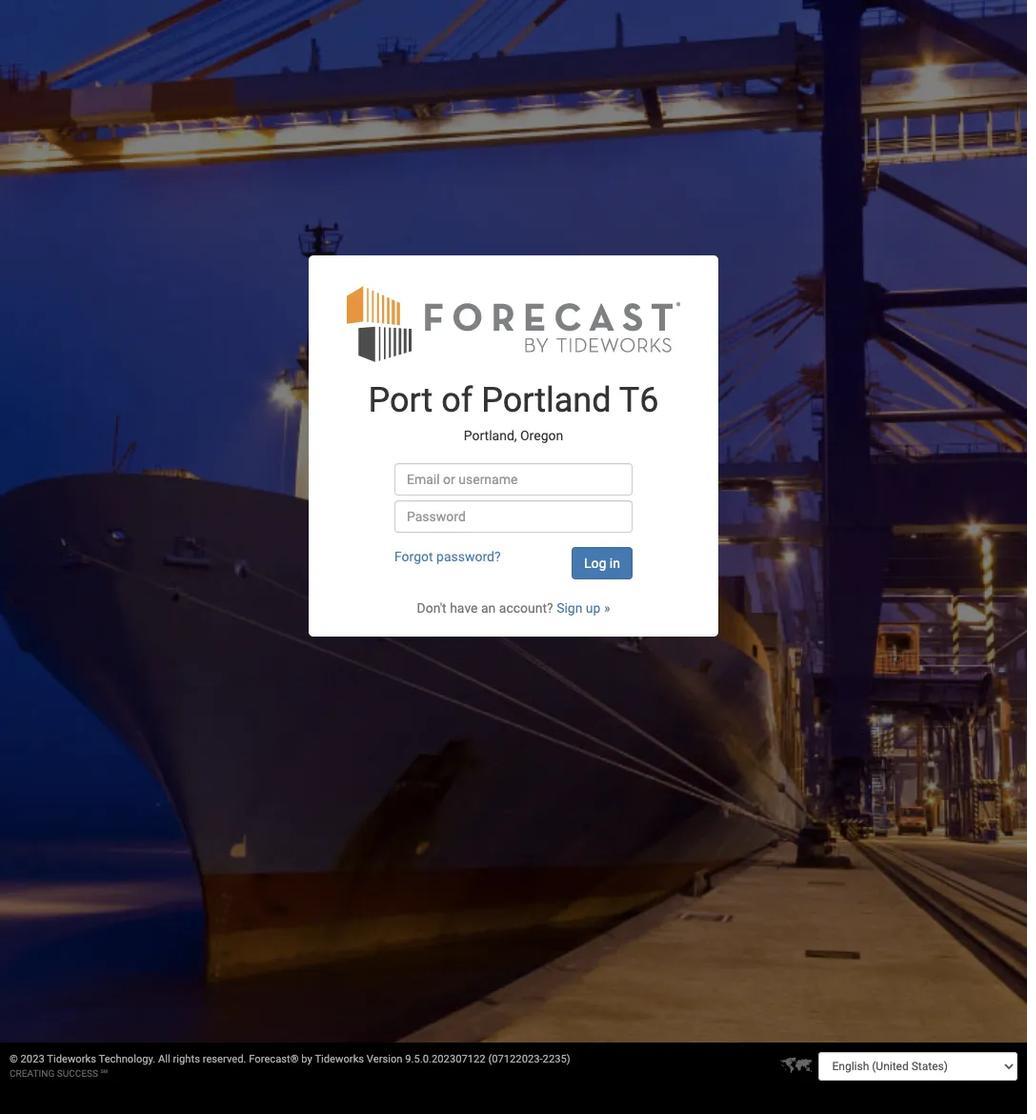 Task type: locate. For each thing, give the bounding box(es) containing it.
portland
[[482, 380, 612, 420]]

port
[[369, 380, 433, 420]]

have
[[450, 600, 478, 616]]

forgot password? link
[[395, 549, 501, 564]]

account?
[[499, 600, 554, 616]]

password?
[[437, 549, 501, 564]]

by
[[302, 1054, 313, 1066]]

version
[[367, 1054, 403, 1066]]

creating
[[10, 1069, 55, 1079]]

port of portland t6 portland, oregon
[[369, 380, 659, 444]]

0 horizontal spatial tideworks
[[47, 1054, 96, 1066]]

© 2023 tideworks technology. all rights reserved. forecast® by tideworks version 9.5.0.202307122 (07122023-2235) creating success ℠
[[10, 1054, 571, 1079]]

an
[[481, 600, 496, 616]]

9.5.0.202307122
[[405, 1054, 486, 1066]]

1 tideworks from the left
[[47, 1054, 96, 1066]]

log in button
[[572, 547, 633, 579]]

rights
[[173, 1054, 200, 1066]]

don't
[[417, 600, 447, 616]]

1 horizontal spatial tideworks
[[315, 1054, 364, 1066]]

2235)
[[543, 1054, 571, 1066]]

of
[[442, 380, 473, 420]]

tideworks up success
[[47, 1054, 96, 1066]]

forgot password? log in
[[395, 549, 621, 571]]

reserved.
[[203, 1054, 246, 1066]]

sign up » link
[[557, 600, 611, 616]]

tideworks right the by
[[315, 1054, 364, 1066]]

in
[[610, 555, 621, 571]]

tideworks
[[47, 1054, 96, 1066], [315, 1054, 364, 1066]]

log
[[584, 555, 607, 571]]

oregon
[[521, 428, 564, 444]]



Task type: vqa. For each thing, say whether or not it's contained in the screenshot.
ACCOUNT?
yes



Task type: describe. For each thing, give the bounding box(es) containing it.
technology.
[[99, 1054, 156, 1066]]

portland,
[[464, 428, 517, 444]]

don't have an account? sign up »
[[417, 600, 611, 616]]

up
[[586, 600, 601, 616]]

sign
[[557, 600, 583, 616]]

Password password field
[[395, 500, 633, 533]]

t6
[[619, 380, 659, 420]]

forecast® by tideworks image
[[347, 284, 681, 363]]

(07122023-
[[489, 1054, 543, 1066]]

©
[[10, 1054, 18, 1066]]

»
[[604, 600, 611, 616]]

2023
[[21, 1054, 45, 1066]]

forecast®
[[249, 1054, 299, 1066]]

℠
[[101, 1069, 108, 1079]]

all
[[158, 1054, 170, 1066]]

forgot
[[395, 549, 433, 564]]

success
[[57, 1069, 98, 1079]]

2 tideworks from the left
[[315, 1054, 364, 1066]]

Email or username text field
[[395, 463, 633, 495]]



